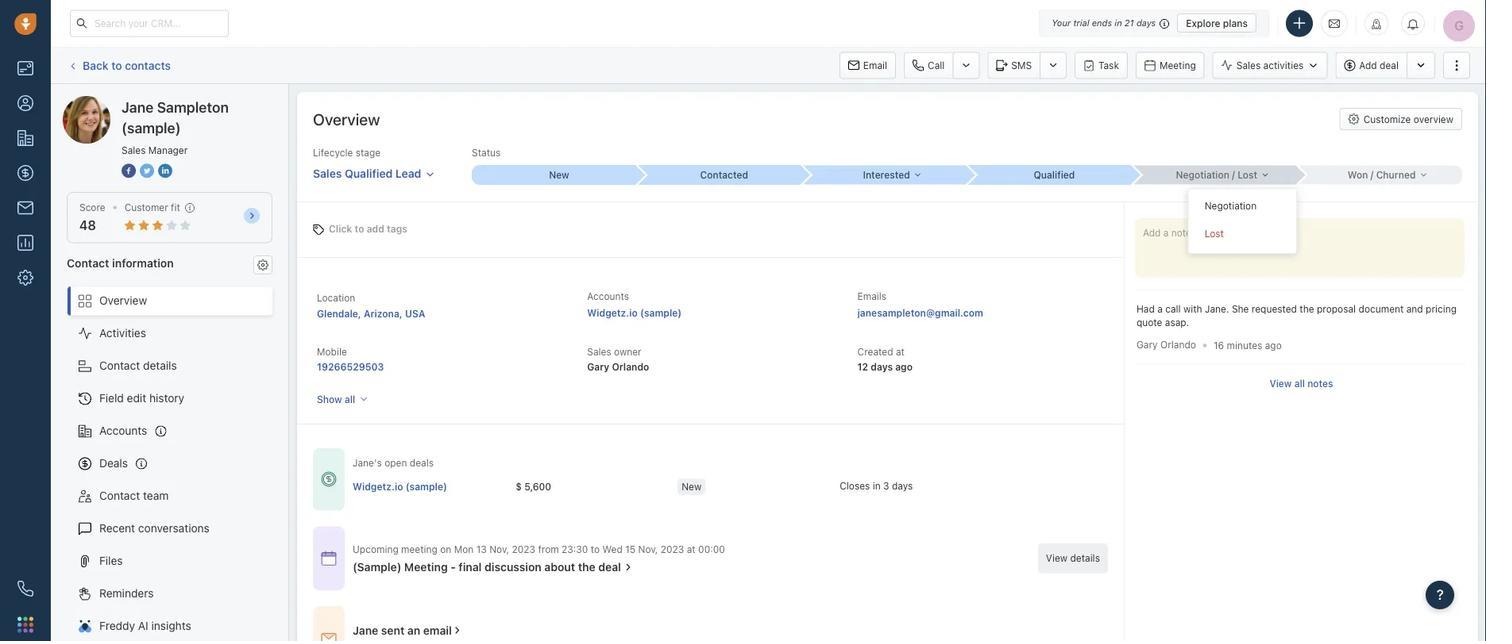 Task type: vqa. For each thing, say whether or not it's contained in the screenshot.
details associated with View details
yes



Task type: describe. For each thing, give the bounding box(es) containing it.
customize overview button
[[1340, 108, 1463, 130]]

field
[[99, 392, 124, 405]]

at inside created at 12 days ago
[[896, 347, 905, 358]]

click
[[329, 224, 352, 235]]

negotiation / lost button
[[1132, 166, 1298, 185]]

conversations
[[138, 522, 210, 536]]

deals
[[410, 458, 434, 469]]

email
[[423, 625, 452, 638]]

add
[[367, 224, 384, 235]]

days for created at 12 days ago
[[871, 362, 893, 373]]

files
[[99, 555, 123, 568]]

accounts for accounts widgetz.io (sample)
[[587, 291, 629, 302]]

janesampleton@gmail.com link
[[858, 305, 984, 321]]

arizona,
[[364, 308, 403, 319]]

view all notes link
[[1270, 377, 1334, 391]]

container_wx8msf4aqz5i3rn1 image down 15
[[623, 562, 634, 573]]

call
[[928, 60, 945, 71]]

0 horizontal spatial jane
[[95, 96, 119, 109]]

lifecycle stage
[[313, 147, 381, 159]]

reminders
[[99, 588, 154, 601]]

contacts
[[125, 59, 171, 72]]

customer fit
[[125, 202, 180, 213]]

tags
[[387, 224, 408, 235]]

overview
[[1414, 114, 1454, 125]]

19266529503
[[317, 362, 384, 373]]

call
[[1166, 304, 1181, 315]]

and
[[1407, 304, 1424, 315]]

customer
[[125, 202, 168, 213]]

to for click
[[355, 224, 364, 235]]

insights
[[151, 620, 191, 633]]

location glendale, arizona, usa
[[317, 292, 425, 319]]

mng settings image
[[257, 260, 269, 271]]

had a call with jane. she requested the proposal document and pricing quote asap.
[[1137, 304, 1457, 329]]

manager
[[148, 145, 188, 156]]

linkedin circled image
[[158, 162, 172, 179]]

show all
[[317, 394, 355, 405]]

0 vertical spatial in
[[1115, 18, 1122, 28]]

janesampleton@gmail.com
[[858, 308, 984, 319]]

score 48
[[79, 202, 105, 233]]

jane sent an email
[[353, 625, 452, 638]]

12
[[858, 362, 868, 373]]

sales for sales qualified lead
[[313, 167, 342, 180]]

contacted
[[700, 170, 748, 181]]

view all notes
[[1270, 378, 1334, 389]]

23:30
[[562, 544, 588, 555]]

information
[[112, 256, 174, 270]]

final
[[459, 561, 482, 574]]

upcoming meeting on mon 13 nov, 2023 from 23:30 to wed 15 nov, 2023 at 00:00
[[353, 544, 725, 555]]

container_wx8msf4aqz5i3rn1 image for view details
[[321, 551, 337, 567]]

freddy ai insights
[[99, 620, 191, 633]]

notes
[[1308, 378, 1334, 389]]

container_wx8msf4aqz5i3rn1 image for widgetz.io (sample)
[[321, 472, 337, 488]]

negotiation / lost
[[1176, 170, 1258, 181]]

facebook circled image
[[122, 162, 136, 179]]

21
[[1125, 18, 1134, 28]]

/ for won
[[1371, 170, 1374, 181]]

view for view details
[[1046, 553, 1068, 565]]

0 vertical spatial days
[[1137, 18, 1156, 28]]

mobile
[[317, 347, 347, 358]]

freddy
[[99, 620, 135, 633]]

sales inside "sales owner gary orlando"
[[587, 347, 612, 358]]

recent
[[99, 522, 135, 536]]

contact details
[[99, 360, 177, 373]]

closes in 3 days
[[840, 481, 913, 492]]

1 horizontal spatial new
[[682, 482, 702, 493]]

1 horizontal spatial ago
[[1265, 340, 1282, 351]]

quote
[[1137, 318, 1163, 329]]

requested
[[1252, 304, 1297, 315]]

about
[[545, 561, 575, 574]]

edit
[[127, 392, 146, 405]]

(sample) up manager
[[180, 96, 225, 109]]

0 horizontal spatial at
[[687, 544, 696, 555]]

won / churned button
[[1298, 166, 1463, 185]]

0 horizontal spatial the
[[578, 561, 596, 574]]

2 vertical spatial to
[[591, 544, 600, 555]]

back
[[83, 59, 109, 72]]

accounts widgetz.io (sample)
[[587, 291, 682, 319]]

days for closes in 3 days
[[892, 481, 913, 492]]

created
[[858, 347, 893, 358]]

0 horizontal spatial container_wx8msf4aqz5i3rn1 image
[[321, 631, 337, 642]]

jane.
[[1205, 304, 1229, 315]]

1 horizontal spatial container_wx8msf4aqz5i3rn1 image
[[452, 626, 463, 637]]

wed
[[603, 544, 623, 555]]

activities
[[99, 327, 146, 340]]

sales for sales activities
[[1237, 60, 1261, 71]]

details for view details
[[1071, 553, 1100, 565]]

all for show
[[345, 394, 355, 405]]

add
[[1360, 60, 1377, 71]]

score
[[79, 202, 105, 213]]

ago inside created at 12 days ago
[[896, 362, 913, 373]]

phone image
[[17, 582, 33, 597]]

(sample) inside row
[[406, 482, 447, 493]]

negotiation / lost link
[[1132, 166, 1298, 185]]

0 vertical spatial widgetz.io (sample) link
[[587, 308, 682, 319]]

emails
[[858, 291, 887, 302]]

lost inside dropdown button
[[1238, 170, 1258, 181]]

meeting inside button
[[1160, 60, 1196, 71]]

qualified inside the sales qualified lead link
[[345, 167, 393, 180]]

trial
[[1074, 18, 1090, 28]]

0 horizontal spatial lost
[[1205, 228, 1224, 239]]

on
[[440, 544, 452, 555]]

jane sampleton (sample) up manager
[[122, 99, 229, 136]]

sales qualified lead link
[[313, 160, 435, 182]]

0 vertical spatial new
[[549, 170, 569, 181]]

owner
[[614, 347, 642, 358]]

jane's open deals
[[353, 458, 434, 469]]

call button
[[904, 52, 953, 79]]

customize overview
[[1364, 114, 1454, 125]]

location
[[317, 292, 355, 303]]

jane sampleton (sample) down "contacts"
[[95, 96, 225, 109]]

jane inside jane sampleton (sample)
[[122, 99, 154, 116]]

from
[[538, 544, 559, 555]]

show
[[317, 394, 342, 405]]

16 minutes ago
[[1214, 340, 1282, 351]]

back to contacts link
[[67, 53, 172, 78]]

sampleton down "contacts"
[[122, 96, 177, 109]]

churned
[[1377, 170, 1416, 181]]

1 horizontal spatial gary
[[1137, 339, 1158, 351]]

widgetz.io inside accounts widgetz.io (sample)
[[587, 308, 638, 319]]

(sample) inside accounts widgetz.io (sample)
[[640, 308, 682, 319]]

your
[[1052, 18, 1071, 28]]

had
[[1137, 304, 1155, 315]]

48
[[79, 218, 96, 233]]



Task type: locate. For each thing, give the bounding box(es) containing it.
1 vertical spatial all
[[345, 394, 355, 405]]

lifecycle
[[313, 147, 353, 159]]

1 vertical spatial deal
[[599, 561, 621, 574]]

discussion
[[485, 561, 542, 574]]

contact up recent
[[99, 490, 140, 503]]

sales manager
[[122, 145, 188, 156]]

all left notes on the right bottom of the page
[[1295, 378, 1305, 389]]

gary orlando
[[1137, 339, 1196, 351]]

ai
[[138, 620, 148, 633]]

freshworks switcher image
[[17, 618, 33, 633]]

stage
[[356, 147, 381, 159]]

meeting button
[[1136, 52, 1205, 79]]

widgetz.io (sample) link
[[587, 308, 682, 319], [353, 480, 447, 494]]

sales
[[1237, 60, 1261, 71], [122, 145, 146, 156], [313, 167, 342, 180], [587, 347, 612, 358]]

overview up lifecycle stage
[[313, 110, 380, 128]]

accounts for accounts
[[99, 425, 147, 438]]

to left add
[[355, 224, 364, 235]]

container_wx8msf4aqz5i3rn1 image
[[452, 626, 463, 637], [321, 631, 337, 642]]

1 horizontal spatial meeting
[[1160, 60, 1196, 71]]

jane
[[95, 96, 119, 109], [122, 99, 154, 116], [353, 625, 378, 638]]

sampleton up manager
[[157, 99, 229, 116]]

(sample) meeting - final discussion about the deal
[[353, 561, 621, 574]]

email button
[[840, 52, 896, 79]]

container_wx8msf4aqz5i3rn1 image left upcoming
[[321, 551, 337, 567]]

sales down lifecycle on the left top of page
[[313, 167, 342, 180]]

contact information
[[67, 256, 174, 270]]

1 vertical spatial in
[[873, 481, 881, 492]]

0 vertical spatial all
[[1295, 378, 1305, 389]]

0 horizontal spatial in
[[873, 481, 881, 492]]

1 horizontal spatial /
[[1371, 170, 1374, 181]]

1 horizontal spatial view
[[1270, 378, 1292, 389]]

activities
[[1264, 60, 1304, 71]]

1 vertical spatial view
[[1046, 553, 1068, 565]]

sales for sales manager
[[122, 145, 146, 156]]

nov,
[[490, 544, 509, 555], [638, 544, 658, 555]]

document
[[1359, 304, 1404, 315]]

1 horizontal spatial the
[[1300, 304, 1315, 315]]

jane down back
[[95, 96, 119, 109]]

1 / from the left
[[1232, 170, 1235, 181]]

2023 up discussion
[[512, 544, 536, 555]]

0 vertical spatial gary
[[1137, 339, 1158, 351]]

0 vertical spatial deal
[[1380, 60, 1399, 71]]

0 vertical spatial details
[[143, 360, 177, 373]]

2023 left 00:00
[[661, 544, 684, 555]]

deals
[[99, 457, 128, 470]]

accounts inside accounts widgetz.io (sample)
[[587, 291, 629, 302]]

(sample)
[[180, 96, 225, 109], [122, 119, 181, 136], [640, 308, 682, 319], [406, 482, 447, 493]]

container_wx8msf4aqz5i3rn1 image left sent
[[321, 631, 337, 642]]

view for view all notes
[[1270, 378, 1292, 389]]

all inside 'link'
[[1295, 378, 1305, 389]]

plans
[[1223, 17, 1248, 29]]

sales left activities at top right
[[1237, 60, 1261, 71]]

orlando down owner
[[612, 362, 649, 373]]

contact down 48
[[67, 256, 109, 270]]

gary
[[1137, 339, 1158, 351], [587, 362, 610, 373]]

details for contact details
[[143, 360, 177, 373]]

0 horizontal spatial widgetz.io (sample) link
[[353, 480, 447, 494]]

nov, right 13
[[490, 544, 509, 555]]

1 vertical spatial at
[[687, 544, 696, 555]]

new
[[549, 170, 569, 181], [682, 482, 702, 493]]

sales activities
[[1237, 60, 1304, 71]]

sales qualified lead
[[313, 167, 421, 180]]

row
[[353, 471, 1002, 504]]

widgetz.io down jane's
[[353, 482, 403, 493]]

meeting
[[401, 544, 438, 555]]

sales up facebook circled icon
[[122, 145, 146, 156]]

to
[[111, 59, 122, 72], [355, 224, 364, 235], [591, 544, 600, 555]]

0 vertical spatial ago
[[1265, 340, 1282, 351]]

2 horizontal spatial to
[[591, 544, 600, 555]]

2 2023 from the left
[[661, 544, 684, 555]]

1 vertical spatial orlando
[[612, 362, 649, 373]]

0 horizontal spatial 2023
[[512, 544, 536, 555]]

lead
[[396, 167, 421, 180]]

0 horizontal spatial to
[[111, 59, 122, 72]]

to for back
[[111, 59, 122, 72]]

0 horizontal spatial widgetz.io
[[353, 482, 403, 493]]

container_wx8msf4aqz5i3rn1 image left widgetz.io (sample)
[[321, 472, 337, 488]]

13
[[476, 544, 487, 555]]

field edit history
[[99, 392, 184, 405]]

1 horizontal spatial deal
[[1380, 60, 1399, 71]]

the left proposal on the top right of the page
[[1300, 304, 1315, 315]]

1 horizontal spatial overview
[[313, 110, 380, 128]]

gary down quote
[[1137, 339, 1158, 351]]

0 horizontal spatial /
[[1232, 170, 1235, 181]]

1 vertical spatial ago
[[896, 362, 913, 373]]

1 vertical spatial overview
[[99, 294, 147, 308]]

1 vertical spatial new
[[682, 482, 702, 493]]

recent conversations
[[99, 522, 210, 536]]

0 horizontal spatial accounts
[[99, 425, 147, 438]]

1 2023 from the left
[[512, 544, 536, 555]]

deal down "wed"
[[599, 561, 621, 574]]

the down 23:30
[[578, 561, 596, 574]]

mon
[[454, 544, 474, 555]]

1 horizontal spatial accounts
[[587, 291, 629, 302]]

Search your CRM... text field
[[70, 10, 229, 37]]

jane's
[[353, 458, 382, 469]]

won / churned
[[1348, 170, 1416, 181]]

negotiation for negotiation
[[1205, 200, 1257, 211]]

15
[[625, 544, 636, 555]]

0 vertical spatial the
[[1300, 304, 1315, 315]]

jane down "contacts"
[[122, 99, 154, 116]]

(sample) down deals at left bottom
[[406, 482, 447, 493]]

0 horizontal spatial view
[[1046, 553, 1068, 565]]

sms button
[[988, 52, 1040, 79]]

0 vertical spatial accounts
[[587, 291, 629, 302]]

new link
[[472, 165, 637, 185]]

0 vertical spatial contact
[[67, 256, 109, 270]]

0 horizontal spatial overview
[[99, 294, 147, 308]]

your trial ends in 21 days
[[1052, 18, 1156, 28]]

contact for contact information
[[67, 256, 109, 270]]

1 vertical spatial the
[[578, 561, 596, 574]]

2 vertical spatial contact
[[99, 490, 140, 503]]

explore
[[1186, 17, 1221, 29]]

negotiation for negotiation / lost
[[1176, 170, 1230, 181]]

1 vertical spatial contact
[[99, 360, 140, 373]]

to right back
[[111, 59, 122, 72]]

sales activities button
[[1213, 52, 1336, 79], [1213, 52, 1328, 79]]

0 horizontal spatial nov,
[[490, 544, 509, 555]]

container_wx8msf4aqz5i3rn1 image
[[321, 472, 337, 488], [321, 551, 337, 567], [623, 562, 634, 573]]

contact for contact team
[[99, 490, 140, 503]]

1 vertical spatial details
[[1071, 553, 1100, 565]]

container_wx8msf4aqz5i3rn1 image right an
[[452, 626, 463, 637]]

overview
[[313, 110, 380, 128], [99, 294, 147, 308]]

fit
[[171, 202, 180, 213]]

1 horizontal spatial to
[[355, 224, 364, 235]]

1 horizontal spatial all
[[1295, 378, 1305, 389]]

0 vertical spatial meeting
[[1160, 60, 1196, 71]]

0 vertical spatial at
[[896, 347, 905, 358]]

the
[[1300, 304, 1315, 315], [578, 561, 596, 574]]

in left 21
[[1115, 18, 1122, 28]]

2 / from the left
[[1371, 170, 1374, 181]]

widgetz.io (sample)
[[353, 482, 447, 493]]

0 horizontal spatial details
[[143, 360, 177, 373]]

1 horizontal spatial 2023
[[661, 544, 684, 555]]

widgetz.io (sample) link down open
[[353, 480, 447, 494]]

widgetz.io (sample) link up owner
[[587, 308, 682, 319]]

glendale, arizona, usa link
[[317, 308, 425, 319]]

history
[[149, 392, 184, 405]]

twitter circled image
[[140, 162, 154, 179]]

to left "wed"
[[591, 544, 600, 555]]

1 vertical spatial to
[[355, 224, 364, 235]]

0 horizontal spatial new
[[549, 170, 569, 181]]

click to add tags
[[329, 224, 408, 235]]

2 horizontal spatial jane
[[353, 625, 378, 638]]

ago right 12
[[896, 362, 913, 373]]

jane left sent
[[353, 625, 378, 638]]

0 horizontal spatial deal
[[599, 561, 621, 574]]

1 horizontal spatial details
[[1071, 553, 1100, 565]]

1 horizontal spatial widgetz.io
[[587, 308, 638, 319]]

0 horizontal spatial gary
[[587, 362, 610, 373]]

1 vertical spatial accounts
[[99, 425, 147, 438]]

0 vertical spatial lost
[[1238, 170, 1258, 181]]

1 vertical spatial lost
[[1205, 228, 1224, 239]]

0 vertical spatial to
[[111, 59, 122, 72]]

row containing closes in 3 days
[[353, 471, 1002, 504]]

interested
[[863, 170, 910, 181]]

meeting down explore
[[1160, 60, 1196, 71]]

days down the created
[[871, 362, 893, 373]]

deal right add
[[1380, 60, 1399, 71]]

task
[[1099, 60, 1119, 71]]

contact down activities
[[99, 360, 140, 373]]

contact
[[67, 256, 109, 270], [99, 360, 140, 373], [99, 490, 140, 503]]

in
[[1115, 18, 1122, 28], [873, 481, 881, 492]]

days right 21
[[1137, 18, 1156, 28]]

ago right minutes
[[1265, 340, 1282, 351]]

/ for negotiation
[[1232, 170, 1235, 181]]

days right 3
[[892, 481, 913, 492]]

1 horizontal spatial lost
[[1238, 170, 1258, 181]]

0 horizontal spatial qualified
[[345, 167, 393, 180]]

widgetz.io inside row
[[353, 482, 403, 493]]

orlando inside "sales owner gary orlando"
[[612, 362, 649, 373]]

she
[[1232, 304, 1249, 315]]

widgetz.io up owner
[[587, 308, 638, 319]]

(sample) inside jane sampleton (sample)
[[122, 119, 181, 136]]

0 vertical spatial widgetz.io
[[587, 308, 638, 319]]

1 horizontal spatial jane
[[122, 99, 154, 116]]

accounts up owner
[[587, 291, 629, 302]]

1 vertical spatial meeting
[[404, 561, 448, 574]]

1 horizontal spatial at
[[896, 347, 905, 358]]

qualified
[[345, 167, 393, 180], [1034, 170, 1075, 181]]

team
[[143, 490, 169, 503]]

explore plans link
[[1178, 14, 1257, 33]]

proposal
[[1317, 304, 1356, 315]]

email
[[863, 60, 887, 71]]

1 vertical spatial days
[[871, 362, 893, 373]]

1 vertical spatial widgetz.io (sample) link
[[353, 480, 447, 494]]

2 nov, from the left
[[638, 544, 658, 555]]

2 vertical spatial days
[[892, 481, 913, 492]]

deal inside "add deal" button
[[1380, 60, 1399, 71]]

1 vertical spatial widgetz.io
[[353, 482, 403, 493]]

1 vertical spatial gary
[[587, 362, 610, 373]]

all
[[1295, 378, 1305, 389], [345, 394, 355, 405]]

all for view
[[1295, 378, 1305, 389]]

sales owner gary orlando
[[587, 347, 649, 373]]

orlando
[[1161, 339, 1196, 351], [612, 362, 649, 373]]

nov, right 15
[[638, 544, 658, 555]]

won / churned link
[[1298, 166, 1463, 185]]

the inside had a call with jane. she requested the proposal document and pricing quote asap.
[[1300, 304, 1315, 315]]

email image
[[1329, 17, 1340, 30]]

contact for contact details
[[99, 360, 140, 373]]

19266529503 link
[[317, 362, 384, 373]]

view inside 'link'
[[1270, 378, 1292, 389]]

0 horizontal spatial orlando
[[612, 362, 649, 373]]

widgetz.io (sample) link inside row
[[353, 480, 447, 494]]

0 horizontal spatial meeting
[[404, 561, 448, 574]]

all right show
[[345, 394, 355, 405]]

in left 3
[[873, 481, 881, 492]]

deal
[[1380, 60, 1399, 71], [599, 561, 621, 574]]

days inside row
[[892, 481, 913, 492]]

phone element
[[10, 574, 41, 605]]

(sample) up "sales manager"
[[122, 119, 181, 136]]

open
[[385, 458, 407, 469]]

mobile 19266529503
[[317, 347, 384, 373]]

/ inside won / churned button
[[1371, 170, 1374, 181]]

1 horizontal spatial in
[[1115, 18, 1122, 28]]

gary inside "sales owner gary orlando"
[[587, 362, 610, 373]]

asap.
[[1165, 318, 1189, 329]]

pricing
[[1426, 304, 1457, 315]]

16
[[1214, 340, 1224, 351]]

qualified inside the qualified link
[[1034, 170, 1075, 181]]

emails janesampleton@gmail.com
[[858, 291, 984, 319]]

0 vertical spatial overview
[[313, 110, 380, 128]]

ago
[[1265, 340, 1282, 351], [896, 362, 913, 373]]

with
[[1184, 304, 1203, 315]]

0 vertical spatial negotiation
[[1176, 170, 1230, 181]]

1 vertical spatial negotiation
[[1205, 200, 1257, 211]]

add deal button
[[1336, 52, 1407, 79]]

0 vertical spatial orlando
[[1161, 339, 1196, 351]]

sales left owner
[[587, 347, 612, 358]]

gary down accounts widgetz.io (sample)
[[587, 362, 610, 373]]

1 horizontal spatial widgetz.io (sample) link
[[587, 308, 682, 319]]

1 horizontal spatial nov,
[[638, 544, 658, 555]]

status
[[472, 147, 501, 159]]

(sample) up owner
[[640, 308, 682, 319]]

won
[[1348, 170, 1368, 181]]

negotiation inside dropdown button
[[1176, 170, 1230, 181]]

details
[[143, 360, 177, 373], [1071, 553, 1100, 565]]

1 nov, from the left
[[490, 544, 509, 555]]

minutes
[[1227, 340, 1263, 351]]

0 vertical spatial view
[[1270, 378, 1292, 389]]

(sample)
[[353, 561, 401, 574]]

0 horizontal spatial ago
[[896, 362, 913, 373]]

accounts up deals
[[99, 425, 147, 438]]

orlando down asap. at the right of page
[[1161, 339, 1196, 351]]

at right the created
[[896, 347, 905, 358]]

add deal
[[1360, 60, 1399, 71]]

1 horizontal spatial qualified
[[1034, 170, 1075, 181]]

/ inside negotiation / lost dropdown button
[[1232, 170, 1235, 181]]

at left 00:00
[[687, 544, 696, 555]]

days inside created at 12 days ago
[[871, 362, 893, 373]]

contact team
[[99, 490, 169, 503]]

3
[[884, 481, 889, 492]]

meeting down meeting on the left bottom
[[404, 561, 448, 574]]

0 horizontal spatial all
[[345, 394, 355, 405]]

overview up activities
[[99, 294, 147, 308]]

jane sampleton (sample)
[[95, 96, 225, 109], [122, 99, 229, 136]]

1 horizontal spatial orlando
[[1161, 339, 1196, 351]]



